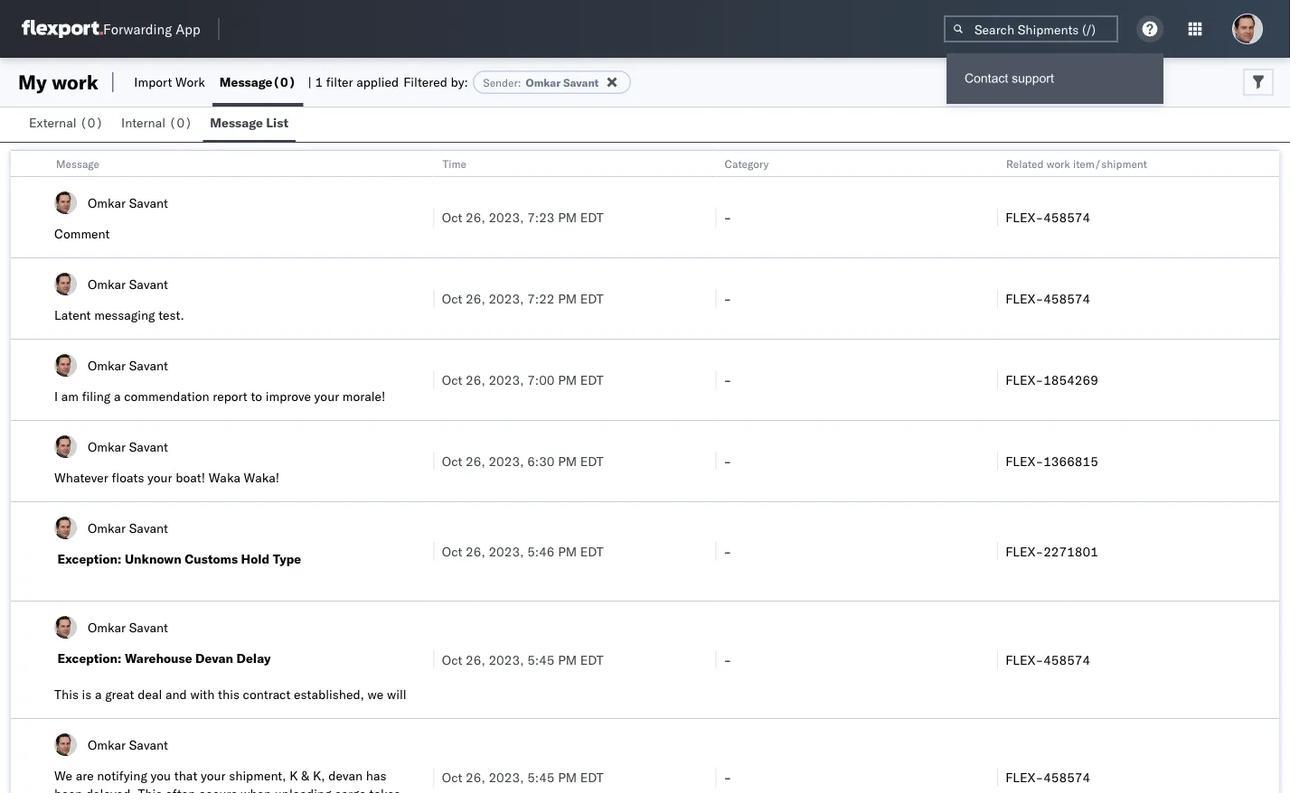 Task type: describe. For each thing, give the bounding box(es) containing it.
edt for boat!
[[580, 453, 604, 469]]

external (0)
[[29, 115, 103, 131]]

458574 for latent
[[1044, 291, 1091, 307]]

1854269
[[1044, 372, 1099, 388]]

6:30
[[527, 453, 555, 469]]

app
[[176, 20, 200, 38]]

waka!
[[244, 470, 280, 486]]

latent messaging test.
[[54, 307, 184, 323]]

floats
[[112, 470, 144, 486]]

savant for latent
[[129, 276, 168, 292]]

savant up warehouse
[[129, 620, 168, 636]]

hold
[[241, 552, 270, 567]]

comment
[[54, 226, 110, 242]]

savant right :
[[563, 76, 599, 89]]

lucrative
[[104, 705, 153, 721]]

notifying
[[97, 769, 147, 784]]

6 edt from the top
[[580, 652, 604, 668]]

message list button
[[203, 107, 296, 142]]

pm for latent messaging test.
[[558, 291, 577, 307]]

savant for i
[[129, 358, 168, 373]]

flex- 458574 for comment
[[1006, 209, 1091, 225]]

omkar for comment
[[88, 195, 126, 211]]

edt for a
[[580, 372, 604, 388]]

message (0)
[[220, 74, 296, 90]]

2 contact support button from the top
[[947, 61, 1164, 97]]

1366815
[[1044, 453, 1099, 469]]

flex- 1854269
[[1006, 372, 1099, 388]]

work for related
[[1047, 157, 1071, 170]]

my
[[18, 70, 47, 94]]

this
[[54, 687, 79, 703]]

savant for exception:
[[129, 520, 168, 536]]

unknown
[[125, 552, 181, 567]]

oct 26, 2023, 6:30 pm edt
[[442, 453, 604, 469]]

6 26, from the top
[[466, 652, 485, 668]]

whatever floats your boat! waka waka!
[[54, 470, 280, 486]]

edt for hold
[[580, 544, 604, 560]]

flex- for hold
[[1006, 544, 1044, 560]]

5:46
[[527, 544, 555, 560]]

whatever
[[54, 470, 108, 486]]

6 flex- from the top
[[1006, 652, 1044, 668]]

1 26, from the top
[[466, 209, 485, 225]]

to
[[251, 389, 262, 405]]

flex- 1366815
[[1006, 453, 1099, 469]]

is
[[82, 687, 92, 703]]

filtered
[[404, 74, 448, 90]]

resize handle column header for time
[[694, 151, 716, 794]]

omkar savant for we
[[88, 737, 168, 753]]

contact support
[[965, 71, 1054, 85]]

pm for hold
[[558, 544, 577, 560]]

forwarding
[[103, 20, 172, 38]]

k
[[290, 769, 298, 784]]

am
[[61, 389, 79, 405]]

pm for you
[[558, 770, 577, 786]]

2 horizontal spatial your
[[314, 389, 339, 405]]

we
[[54, 769, 72, 784]]

list
[[266, 115, 288, 131]]

6 oct from the top
[[442, 652, 463, 668]]

pm for a
[[558, 372, 577, 388]]

exception: unknown customs hold type
[[57, 552, 301, 567]]

shipment,
[[229, 769, 286, 784]]

contact
[[965, 71, 1008, 85]]

has
[[366, 769, 387, 784]]

customs
[[185, 552, 238, 567]]

internal (0) button
[[114, 107, 203, 142]]

devan
[[195, 651, 233, 667]]

(0) for message (0)
[[273, 74, 296, 90]]

report
[[213, 389, 248, 405]]

omkar for latent
[[88, 276, 126, 292]]

6 - from the top
[[724, 652, 732, 668]]

internal (0)
[[121, 115, 192, 131]]

import
[[134, 74, 172, 90]]

2023, for a
[[489, 372, 524, 388]]

you
[[151, 769, 171, 784]]

26, for boat!
[[466, 453, 485, 469]]

work
[[175, 74, 205, 90]]

partnership.
[[156, 705, 226, 721]]

boat!
[[176, 470, 205, 486]]

2 5:45 from the top
[[527, 770, 555, 786]]

flex- for you
[[1006, 770, 1044, 786]]

category
[[725, 157, 769, 170]]

exception: for exception: warehouse devan delay
[[57, 651, 122, 667]]

message for (0)
[[220, 74, 273, 90]]

2 oct 26, 2023, 5:45 pm edt from the top
[[442, 770, 604, 786]]

established,
[[294, 687, 364, 703]]

flex- for a
[[1006, 372, 1044, 388]]

message list
[[210, 115, 288, 131]]

we are notifying you that your shipment, k & k, devan has
[[54, 769, 387, 784]]

flexport. image
[[22, 20, 103, 38]]

flex- 2271801
[[1006, 544, 1099, 560]]

morale!
[[343, 389, 386, 405]]

time
[[443, 157, 467, 170]]

flex- for boat!
[[1006, 453, 1044, 469]]

and
[[165, 687, 187, 703]]

omkar for i
[[88, 358, 126, 373]]

1 flex- from the top
[[1006, 209, 1044, 225]]

flex- 458574 for latent
[[1006, 291, 1091, 307]]

omkar for exception:
[[88, 520, 126, 536]]

will
[[387, 687, 407, 703]]

1 pm from the top
[[558, 209, 577, 225]]

message for list
[[210, 115, 263, 131]]

edt for latent messaging test.
[[580, 291, 604, 307]]

external
[[29, 115, 76, 131]]

resize handle column header for category
[[976, 151, 998, 794]]

test.
[[158, 307, 184, 323]]

7:22
[[527, 291, 555, 307]]

omkar savant for latent
[[88, 276, 168, 292]]

2 vertical spatial your
[[201, 769, 226, 784]]

contract
[[243, 687, 291, 703]]

related work item/shipment
[[1007, 157, 1148, 170]]

my work
[[18, 70, 98, 94]]

support
[[1012, 71, 1054, 85]]

savant for we
[[129, 737, 168, 753]]

by:
[[451, 74, 468, 90]]

exception: warehouse devan delay
[[57, 651, 271, 667]]

omkar for we
[[88, 737, 126, 753]]

2023, for hold
[[489, 544, 524, 560]]

type
[[273, 552, 301, 567]]



Task type: locate. For each thing, give the bounding box(es) containing it.
oct 26, 2023, 7:23 pm edt
[[442, 209, 604, 225]]

1 vertical spatial a
[[95, 687, 102, 703]]

4 458574 from the top
[[1044, 770, 1091, 786]]

2 oct from the top
[[442, 291, 463, 307]]

savant for whatever
[[129, 439, 168, 455]]

oct for boat!
[[442, 453, 463, 469]]

2 resize handle column header from the left
[[694, 151, 716, 794]]

1 horizontal spatial (0)
[[169, 115, 192, 131]]

5 pm from the top
[[558, 544, 577, 560]]

omkar savant up warehouse
[[88, 620, 168, 636]]

exception: for exception: unknown customs hold type
[[57, 552, 122, 567]]

7 omkar savant from the top
[[88, 737, 168, 753]]

message
[[220, 74, 273, 90], [210, 115, 263, 131], [56, 157, 99, 170]]

1 contact support button from the top
[[947, 53, 1164, 104]]

1 2023, from the top
[[489, 209, 524, 225]]

this
[[218, 687, 240, 703]]

forwarding app link
[[22, 20, 200, 38]]

2 exception: from the top
[[57, 651, 122, 667]]

0 vertical spatial message
[[220, 74, 273, 90]]

omkar savant for exception:
[[88, 520, 168, 536]]

0 vertical spatial work
[[52, 70, 98, 94]]

savant up the "test."
[[129, 276, 168, 292]]

i am filing a commendation report to improve your morale!
[[54, 389, 386, 405]]

- for you
[[724, 770, 732, 786]]

7 26, from the top
[[466, 770, 485, 786]]

message up the message list
[[220, 74, 273, 90]]

k,
[[313, 769, 325, 784]]

warehouse
[[125, 651, 192, 667]]

flex-
[[1006, 209, 1044, 225], [1006, 291, 1044, 307], [1006, 372, 1044, 388], [1006, 453, 1044, 469], [1006, 544, 1044, 560], [1006, 652, 1044, 668], [1006, 770, 1044, 786]]

26, for you
[[466, 770, 485, 786]]

edt for you
[[580, 770, 604, 786]]

omkar savant up filing
[[88, 358, 168, 373]]

3 flex- 458574 from the top
[[1006, 652, 1091, 668]]

4 flex- 458574 from the top
[[1006, 770, 1091, 786]]

3 2023, from the top
[[489, 372, 524, 388]]

:
[[518, 76, 521, 89]]

26, for latent messaging test.
[[466, 291, 485, 307]]

waka
[[209, 470, 241, 486]]

1 vertical spatial oct 26, 2023, 5:45 pm edt
[[442, 770, 604, 786]]

your left 'boat!'
[[147, 470, 172, 486]]

2023, for latent messaging test.
[[489, 291, 524, 307]]

5 edt from the top
[[580, 544, 604, 560]]

4 flex- from the top
[[1006, 453, 1044, 469]]

a right is
[[95, 687, 102, 703]]

omkar
[[526, 76, 561, 89], [88, 195, 126, 211], [88, 276, 126, 292], [88, 358, 126, 373], [88, 439, 126, 455], [88, 520, 126, 536], [88, 620, 126, 636], [88, 737, 126, 753]]

3 458574 from the top
[[1044, 652, 1091, 668]]

26, for hold
[[466, 544, 485, 560]]

oct for a
[[442, 372, 463, 388]]

exception:
[[57, 552, 122, 567], [57, 651, 122, 667]]

improve
[[266, 389, 311, 405]]

5 omkar savant from the top
[[88, 520, 168, 536]]

great
[[105, 687, 134, 703]]

import work button
[[127, 58, 212, 107]]

| 1 filter applied filtered by:
[[308, 74, 468, 90]]

4 26, from the top
[[466, 453, 485, 469]]

1 - from the top
[[724, 209, 732, 225]]

1 vertical spatial work
[[1047, 157, 1071, 170]]

oct for you
[[442, 770, 463, 786]]

7:23
[[527, 209, 555, 225]]

7 - from the top
[[724, 770, 732, 786]]

0 vertical spatial exception:
[[57, 552, 122, 567]]

26, for a
[[466, 372, 485, 388]]

oct 26, 2023, 5:45 pm edt
[[442, 652, 604, 668], [442, 770, 604, 786]]

a
[[114, 389, 121, 405], [95, 687, 102, 703], [93, 705, 100, 721]]

work right the related
[[1047, 157, 1071, 170]]

omkar up warehouse
[[88, 620, 126, 636]]

5 2023, from the top
[[489, 544, 524, 560]]

exception: up is
[[57, 651, 122, 667]]

6 2023, from the top
[[489, 652, 524, 668]]

1
[[315, 74, 323, 90]]

(0) inside internal (0) button
[[169, 115, 192, 131]]

2023, for boat!
[[489, 453, 524, 469]]

latent
[[54, 307, 91, 323]]

external (0) button
[[22, 107, 114, 142]]

omkar savant up notifying at the bottom left
[[88, 737, 168, 753]]

7 pm from the top
[[558, 770, 577, 786]]

oct for latent messaging test.
[[442, 291, 463, 307]]

2 horizontal spatial (0)
[[273, 74, 296, 90]]

1 horizontal spatial work
[[1047, 157, 1071, 170]]

(0) left |
[[273, 74, 296, 90]]

7 oct from the top
[[442, 770, 463, 786]]

0 horizontal spatial work
[[52, 70, 98, 94]]

1 vertical spatial exception:
[[57, 651, 122, 667]]

7 2023, from the top
[[489, 770, 524, 786]]

4 - from the top
[[724, 453, 732, 469]]

sender
[[483, 76, 518, 89]]

omkar for whatever
[[88, 439, 126, 455]]

omkar up filing
[[88, 358, 126, 373]]

2 flex- 458574 from the top
[[1006, 291, 1091, 307]]

are
[[76, 769, 94, 784]]

7 flex- from the top
[[1006, 770, 1044, 786]]

3 resize handle column header from the left
[[976, 151, 998, 794]]

resize handle column header for related work item/shipment
[[1258, 151, 1280, 794]]

oct 26, 2023, 7:00 pm edt
[[442, 372, 604, 388]]

resize handle column header for message
[[412, 151, 434, 794]]

1 vertical spatial message
[[210, 115, 263, 131]]

4 omkar savant from the top
[[88, 439, 168, 455]]

7:00
[[527, 372, 555, 388]]

your left morale!
[[314, 389, 339, 405]]

import work
[[134, 74, 205, 90]]

1 vertical spatial your
[[147, 470, 172, 486]]

flex- for latent messaging test.
[[1006, 291, 1044, 307]]

omkar savant up messaging in the left of the page
[[88, 276, 168, 292]]

5 26, from the top
[[466, 544, 485, 560]]

1 458574 from the top
[[1044, 209, 1091, 225]]

commendation
[[124, 389, 209, 405]]

2 2023, from the top
[[489, 291, 524, 307]]

458574
[[1044, 209, 1091, 225], [1044, 291, 1091, 307], [1044, 652, 1091, 668], [1044, 770, 1091, 786]]

|
[[308, 74, 312, 90]]

a right filing
[[114, 389, 121, 405]]

pm for boat!
[[558, 453, 577, 469]]

3 flex- from the top
[[1006, 372, 1044, 388]]

(0) inside external (0) button
[[80, 115, 103, 131]]

item/shipment
[[1074, 157, 1148, 170]]

6 omkar savant from the top
[[88, 620, 168, 636]]

2 flex- from the top
[[1006, 291, 1044, 307]]

deal
[[138, 687, 162, 703]]

with
[[190, 687, 215, 703]]

savant for comment
[[129, 195, 168, 211]]

3 - from the top
[[724, 372, 732, 388]]

4 resize handle column header from the left
[[1258, 151, 1280, 794]]

1 oct 26, 2023, 5:45 pm edt from the top
[[442, 652, 604, 668]]

that
[[174, 769, 197, 784]]

your right that
[[201, 769, 226, 784]]

2 - from the top
[[724, 291, 732, 307]]

we
[[368, 687, 384, 703]]

related
[[1007, 157, 1044, 170]]

omkar savant up comment
[[88, 195, 168, 211]]

filter
[[326, 74, 353, 90]]

this is a great deal and with this contract established, we will create a lucrative partnership.
[[54, 687, 407, 721]]

oct
[[442, 209, 463, 225], [442, 291, 463, 307], [442, 372, 463, 388], [442, 453, 463, 469], [442, 544, 463, 560], [442, 652, 463, 668], [442, 770, 463, 786]]

0 horizontal spatial (0)
[[80, 115, 103, 131]]

2271801
[[1044, 544, 1099, 560]]

savant up whatever floats your boat! waka waka!
[[129, 439, 168, 455]]

0 vertical spatial your
[[314, 389, 339, 405]]

- for a
[[724, 372, 732, 388]]

oct for hold
[[442, 544, 463, 560]]

2 omkar savant from the top
[[88, 276, 168, 292]]

savant
[[563, 76, 599, 89], [129, 195, 168, 211], [129, 276, 168, 292], [129, 358, 168, 373], [129, 439, 168, 455], [129, 520, 168, 536], [129, 620, 168, 636], [129, 737, 168, 753]]

omkar savant for i
[[88, 358, 168, 373]]

work for my
[[52, 70, 98, 94]]

(0) for external (0)
[[80, 115, 103, 131]]

3 26, from the top
[[466, 372, 485, 388]]

omkar up comment
[[88, 195, 126, 211]]

1 omkar savant from the top
[[88, 195, 168, 211]]

- for boat!
[[724, 453, 732, 469]]

6 pm from the top
[[558, 652, 577, 668]]

edt
[[580, 209, 604, 225], [580, 291, 604, 307], [580, 372, 604, 388], [580, 453, 604, 469], [580, 544, 604, 560], [580, 652, 604, 668], [580, 770, 604, 786]]

458574 for we
[[1044, 770, 1091, 786]]

Search Shipments (/) text field
[[944, 15, 1119, 43]]

savant up you
[[129, 737, 168, 753]]

5 oct from the top
[[442, 544, 463, 560]]

contact support button
[[947, 53, 1164, 104], [947, 61, 1164, 97]]

omkar up notifying at the bottom left
[[88, 737, 126, 753]]

1 flex- 458574 from the top
[[1006, 209, 1091, 225]]

3 omkar savant from the top
[[88, 358, 168, 373]]

message inside button
[[210, 115, 263, 131]]

2 26, from the top
[[466, 291, 485, 307]]

omkar savant
[[88, 195, 168, 211], [88, 276, 168, 292], [88, 358, 168, 373], [88, 439, 168, 455], [88, 520, 168, 536], [88, 620, 168, 636], [88, 737, 168, 753]]

i
[[54, 389, 58, 405]]

4 edt from the top
[[580, 453, 604, 469]]

pm
[[558, 209, 577, 225], [558, 291, 577, 307], [558, 372, 577, 388], [558, 453, 577, 469], [558, 544, 577, 560], [558, 652, 577, 668], [558, 770, 577, 786]]

458574 for comment
[[1044, 209, 1091, 225]]

savant up unknown
[[129, 520, 168, 536]]

omkar up latent messaging test.
[[88, 276, 126, 292]]

4 oct from the top
[[442, 453, 463, 469]]

resize handle column header
[[412, 151, 434, 794], [694, 151, 716, 794], [976, 151, 998, 794], [1258, 151, 1280, 794]]

1 resize handle column header from the left
[[412, 151, 434, 794]]

omkar savant for whatever
[[88, 439, 168, 455]]

5 flex- from the top
[[1006, 544, 1044, 560]]

3 edt from the top
[[580, 372, 604, 388]]

omkar savant up unknown
[[88, 520, 168, 536]]

0 horizontal spatial your
[[147, 470, 172, 486]]

1 oct from the top
[[442, 209, 463, 225]]

omkar savant up the floats
[[88, 439, 168, 455]]

3 pm from the top
[[558, 372, 577, 388]]

5 - from the top
[[724, 544, 732, 560]]

savant down internal (0) button
[[129, 195, 168, 211]]

message left list
[[210, 115, 263, 131]]

work up external (0)
[[52, 70, 98, 94]]

2023, for you
[[489, 770, 524, 786]]

create
[[54, 705, 90, 721]]

2 pm from the top
[[558, 291, 577, 307]]

1 edt from the top
[[580, 209, 604, 225]]

(0) for internal (0)
[[169, 115, 192, 131]]

omkar right :
[[526, 76, 561, 89]]

omkar up the floats
[[88, 439, 126, 455]]

1 horizontal spatial your
[[201, 769, 226, 784]]

sender : omkar savant
[[483, 76, 599, 89]]

-
[[724, 209, 732, 225], [724, 291, 732, 307], [724, 372, 732, 388], [724, 453, 732, 469], [724, 544, 732, 560], [724, 652, 732, 668], [724, 770, 732, 786]]

2 edt from the top
[[580, 291, 604, 307]]

applied
[[356, 74, 399, 90]]

messaging
[[94, 307, 155, 323]]

a right create on the left of page
[[93, 705, 100, 721]]

flex- 458574 for we
[[1006, 770, 1091, 786]]

(0) right internal
[[169, 115, 192, 131]]

internal
[[121, 115, 166, 131]]

3 oct from the top
[[442, 372, 463, 388]]

2 vertical spatial a
[[93, 705, 100, 721]]

2 vertical spatial message
[[56, 157, 99, 170]]

message down external (0) button
[[56, 157, 99, 170]]

2 458574 from the top
[[1044, 291, 1091, 307]]

omkar down the floats
[[88, 520, 126, 536]]

savant up the commendation
[[129, 358, 168, 373]]

0 vertical spatial oct 26, 2023, 5:45 pm edt
[[442, 652, 604, 668]]

forwarding app
[[103, 20, 200, 38]]

- for hold
[[724, 544, 732, 560]]

4 2023, from the top
[[489, 453, 524, 469]]

oct 26, 2023, 5:46 pm edt
[[442, 544, 604, 560]]

- for latent messaging test.
[[724, 291, 732, 307]]

1 5:45 from the top
[[527, 652, 555, 668]]

(0) right external
[[80, 115, 103, 131]]

0 vertical spatial 5:45
[[527, 652, 555, 668]]

delay
[[237, 651, 271, 667]]

0 vertical spatial a
[[114, 389, 121, 405]]

omkar savant for comment
[[88, 195, 168, 211]]

1 vertical spatial 5:45
[[527, 770, 555, 786]]

7 edt from the top
[[580, 770, 604, 786]]

oct 26, 2023, 7:22 pm edt
[[442, 291, 604, 307]]

exception: left unknown
[[57, 552, 122, 567]]

1 exception: from the top
[[57, 552, 122, 567]]

4 pm from the top
[[558, 453, 577, 469]]

devan
[[328, 769, 363, 784]]



Task type: vqa. For each thing, say whether or not it's contained in the screenshot.
fifth 1846748
no



